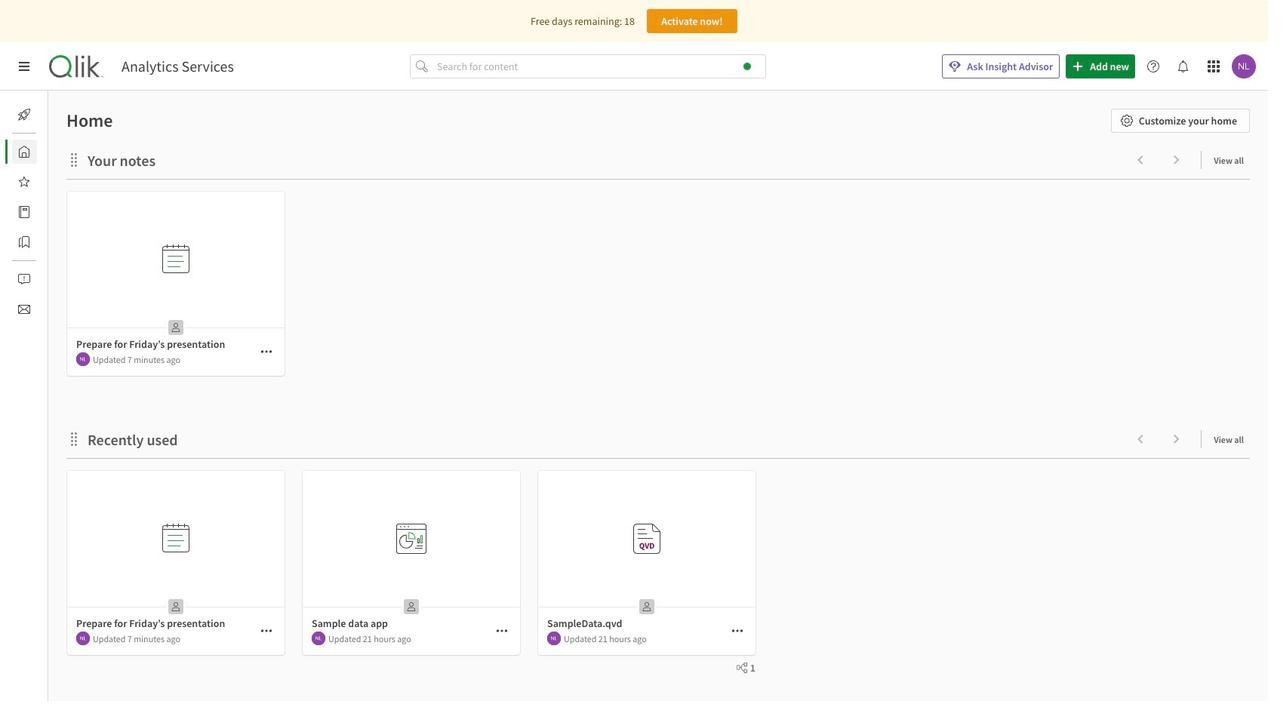 Task type: vqa. For each thing, say whether or not it's contained in the screenshot.
third Noah Lott icon
no



Task type: locate. For each thing, give the bounding box(es) containing it.
0 vertical spatial move collection image
[[66, 152, 82, 167]]

more actions image
[[260, 346, 273, 358], [260, 625, 273, 637], [496, 625, 508, 637]]

collections image
[[18, 236, 30, 248]]

Search for content text field
[[434, 54, 766, 79]]

noah lott element
[[76, 353, 90, 366], [76, 632, 90, 646], [312, 632, 325, 646], [547, 632, 561, 646]]

subscriptions image
[[18, 304, 30, 316]]

open sidebar menu image
[[18, 60, 30, 72]]

home badge image
[[744, 63, 751, 70]]

move collection image
[[66, 152, 82, 167], [66, 431, 82, 447]]

noah lott image
[[1232, 54, 1256, 79], [76, 353, 90, 366], [312, 632, 325, 646], [547, 632, 561, 646]]

home image
[[18, 146, 30, 158]]

catalog image
[[18, 206, 30, 218]]

1 vertical spatial move collection image
[[66, 431, 82, 447]]

main content
[[42, 91, 1268, 701]]



Task type: describe. For each thing, give the bounding box(es) containing it.
2 move collection image from the top
[[66, 431, 82, 447]]

alerts image
[[18, 273, 30, 285]]

navigation pane element
[[0, 97, 48, 328]]

noah lott image
[[76, 632, 90, 646]]

favorites image
[[18, 176, 30, 188]]

getting started image
[[18, 109, 30, 121]]

more actions image
[[732, 625, 744, 637]]

analytics services element
[[122, 57, 234, 75]]

1 move collection image from the top
[[66, 152, 82, 167]]



